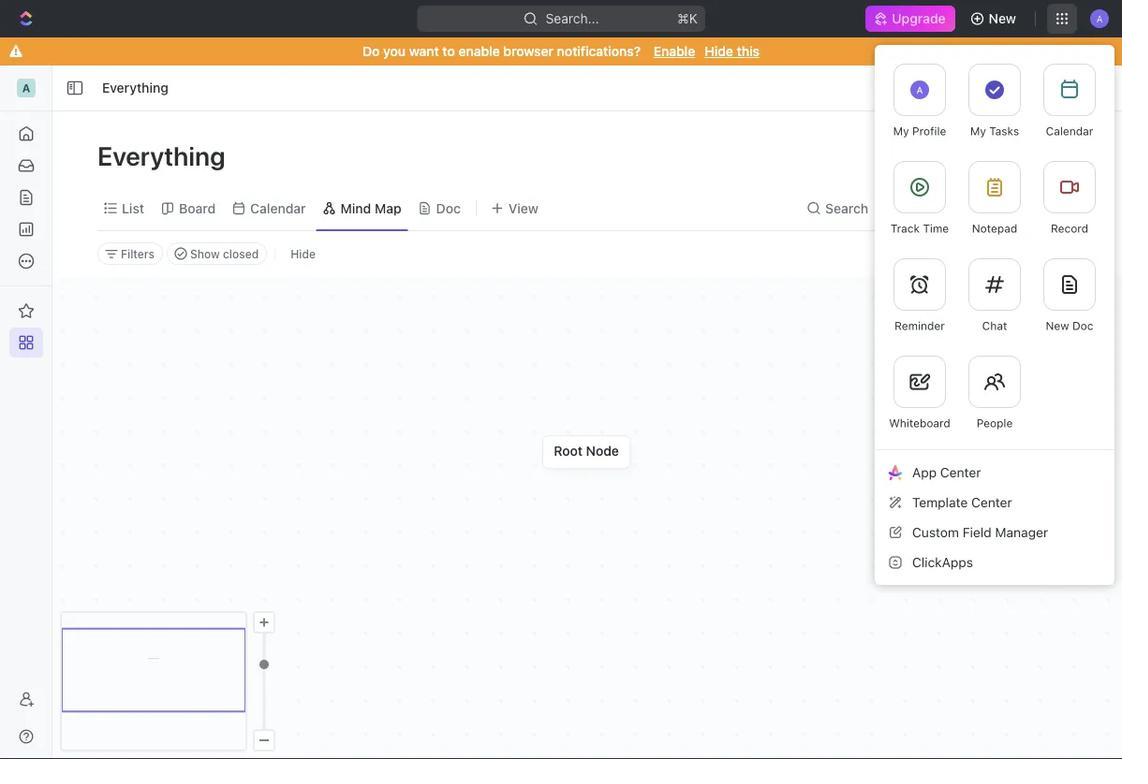 Task type: locate. For each thing, give the bounding box(es) containing it.
my inside button
[[970, 125, 986, 138]]

hide up track time
[[900, 200, 929, 216]]

1 horizontal spatial calendar
[[1046, 125, 1093, 138]]

1 horizontal spatial doc
[[1072, 319, 1093, 332]]

my for my tasks
[[970, 125, 986, 138]]

center inside button
[[940, 465, 981, 480]]

2 my from the left
[[970, 125, 986, 138]]

new for new
[[989, 11, 1016, 26]]

board link
[[175, 195, 216, 222]]

do
[[362, 44, 380, 59]]

calendar down share 'button'
[[1046, 125, 1093, 138]]

0 horizontal spatial new
[[989, 11, 1016, 26]]

new
[[989, 11, 1016, 26], [1046, 319, 1069, 332]]

my left tasks
[[970, 125, 986, 138]]

doc
[[436, 200, 461, 216], [1072, 319, 1093, 332]]

1 horizontal spatial new
[[1046, 319, 1069, 332]]

whiteboard button
[[882, 345, 957, 442]]

task
[[1015, 148, 1043, 164]]

0 horizontal spatial hide
[[291, 247, 316, 260]]

1 horizontal spatial hide
[[705, 44, 733, 59]]

to
[[442, 44, 455, 59]]

center inside button
[[971, 495, 1012, 510]]

add task
[[987, 148, 1043, 164]]

people button
[[957, 345, 1032, 442]]

0 horizontal spatial doc
[[436, 200, 461, 216]]

new right chat
[[1046, 319, 1069, 332]]

custom field manager
[[912, 525, 1048, 540]]

hide button
[[283, 243, 323, 265]]

1 vertical spatial doc
[[1072, 319, 1093, 332]]

track time button
[[882, 150, 957, 247]]

reminder
[[895, 319, 945, 332]]

hide
[[705, 44, 733, 59], [900, 200, 929, 216], [291, 247, 316, 260]]

chat
[[982, 319, 1007, 332]]

calendar
[[1046, 125, 1093, 138], [250, 200, 306, 216]]

hide left this
[[705, 44, 733, 59]]

chat button
[[957, 247, 1032, 345]]

my tasks button
[[957, 52, 1032, 150]]

add task button
[[975, 141, 1055, 171]]

list
[[122, 200, 144, 216]]

doc inside new doc button
[[1072, 319, 1093, 332]]

2 horizontal spatial hide
[[900, 200, 929, 216]]

app
[[912, 465, 937, 480]]

doc inside the doc link
[[436, 200, 461, 216]]

clickapps button
[[882, 548, 1107, 578]]

center
[[940, 465, 981, 480], [971, 495, 1012, 510]]

calendar up hide button
[[250, 200, 306, 216]]

template center
[[912, 495, 1012, 510]]

2 vertical spatial hide
[[291, 247, 316, 260]]

mind map link
[[337, 195, 401, 222]]

new button
[[962, 4, 1027, 34]]

hide down 'calendar' link
[[291, 247, 316, 260]]

1 vertical spatial center
[[971, 495, 1012, 510]]

0 vertical spatial doc
[[436, 200, 461, 216]]

my left 'profile'
[[893, 125, 909, 138]]

Search tasks... text field
[[889, 240, 1076, 268]]

center down app center button
[[971, 495, 1012, 510]]

center up template center
[[940, 465, 981, 480]]

show closed
[[190, 247, 259, 260]]

1 my from the left
[[893, 125, 909, 138]]

app center
[[912, 465, 981, 480]]

my for my profile
[[893, 125, 909, 138]]

show closed button
[[167, 243, 267, 265]]

custom field manager button
[[882, 518, 1107, 548]]

1 vertical spatial everything
[[97, 140, 231, 171]]

doc right chat
[[1072, 319, 1093, 332]]

list link
[[118, 195, 144, 222]]

1 horizontal spatial my
[[970, 125, 986, 138]]

0 horizontal spatial my
[[893, 125, 909, 138]]

share
[[1067, 80, 1103, 96]]

browser
[[503, 44, 554, 59]]

calendar button
[[1032, 52, 1107, 150]]

do you want to enable browser notifications? enable hide this
[[362, 44, 760, 59]]

search
[[825, 200, 868, 216]]

1 vertical spatial calendar
[[250, 200, 306, 216]]

hide inside button
[[291, 247, 316, 260]]

hide inside dropdown button
[[900, 200, 929, 216]]

0 vertical spatial center
[[940, 465, 981, 480]]

new up my tasks button at right
[[989, 11, 1016, 26]]

enable
[[653, 44, 695, 59]]

upgrade link
[[866, 6, 955, 32]]

doc right map
[[436, 200, 461, 216]]

mind map
[[341, 200, 401, 216]]

my profile
[[893, 125, 946, 138]]

tasks
[[989, 125, 1019, 138]]

0 vertical spatial calendar
[[1046, 125, 1093, 138]]

everything
[[102, 80, 168, 96], [97, 140, 231, 171]]

0 vertical spatial new
[[989, 11, 1016, 26]]

1 vertical spatial new
[[1046, 319, 1069, 332]]

record
[[1051, 222, 1088, 235]]

center for app center
[[940, 465, 981, 480]]

1 vertical spatial hide
[[900, 200, 929, 216]]

my
[[893, 125, 909, 138], [970, 125, 986, 138]]



Task type: describe. For each thing, give the bounding box(es) containing it.
calendar inside button
[[1046, 125, 1093, 138]]

share button
[[1056, 73, 1115, 103]]

new doc button
[[1032, 247, 1107, 345]]

track time
[[891, 222, 949, 235]]

0 vertical spatial hide
[[705, 44, 733, 59]]

want
[[409, 44, 439, 59]]

map
[[375, 200, 401, 216]]

custom
[[912, 525, 959, 540]]

mind
[[341, 200, 371, 216]]

manager
[[995, 525, 1048, 540]]

notepad button
[[957, 150, 1032, 247]]

center for template center
[[971, 495, 1012, 510]]

board
[[179, 200, 216, 216]]

enable
[[458, 44, 500, 59]]

you
[[383, 44, 406, 59]]

my tasks
[[970, 125, 1019, 138]]

upgrade
[[892, 11, 946, 26]]

new for new doc
[[1046, 319, 1069, 332]]

clickapps
[[912, 555, 973, 570]]

record button
[[1032, 150, 1107, 247]]

add
[[987, 148, 1011, 164]]

this
[[737, 44, 760, 59]]

new doc
[[1046, 319, 1093, 332]]

hide button
[[878, 195, 935, 222]]

doc link
[[432, 195, 461, 222]]

app center button
[[882, 458, 1107, 488]]

people
[[977, 417, 1013, 430]]

search button
[[801, 195, 874, 222]]

customize button
[[938, 195, 1034, 222]]

notifications?
[[557, 44, 641, 59]]

track
[[891, 222, 920, 235]]

calendar link
[[246, 195, 306, 222]]

everything link
[[97, 77, 173, 99]]

template
[[912, 495, 968, 510]]

customize
[[963, 200, 1028, 216]]

reminder button
[[882, 247, 957, 345]]

search...
[[546, 11, 599, 26]]

whiteboard
[[889, 417, 950, 430]]

field
[[963, 525, 992, 540]]

⌘k
[[677, 11, 697, 26]]

profile
[[912, 125, 946, 138]]

0 horizontal spatial calendar
[[250, 200, 306, 216]]

sidebar navigation
[[0, 66, 52, 760]]

template center button
[[882, 488, 1107, 518]]

show
[[190, 247, 220, 260]]

a
[[917, 85, 923, 95]]

0 vertical spatial everything
[[102, 80, 168, 96]]

time
[[923, 222, 949, 235]]

notepad
[[972, 222, 1017, 235]]

closed
[[223, 247, 259, 260]]



Task type: vqa. For each thing, say whether or not it's contained in the screenshot.
row
no



